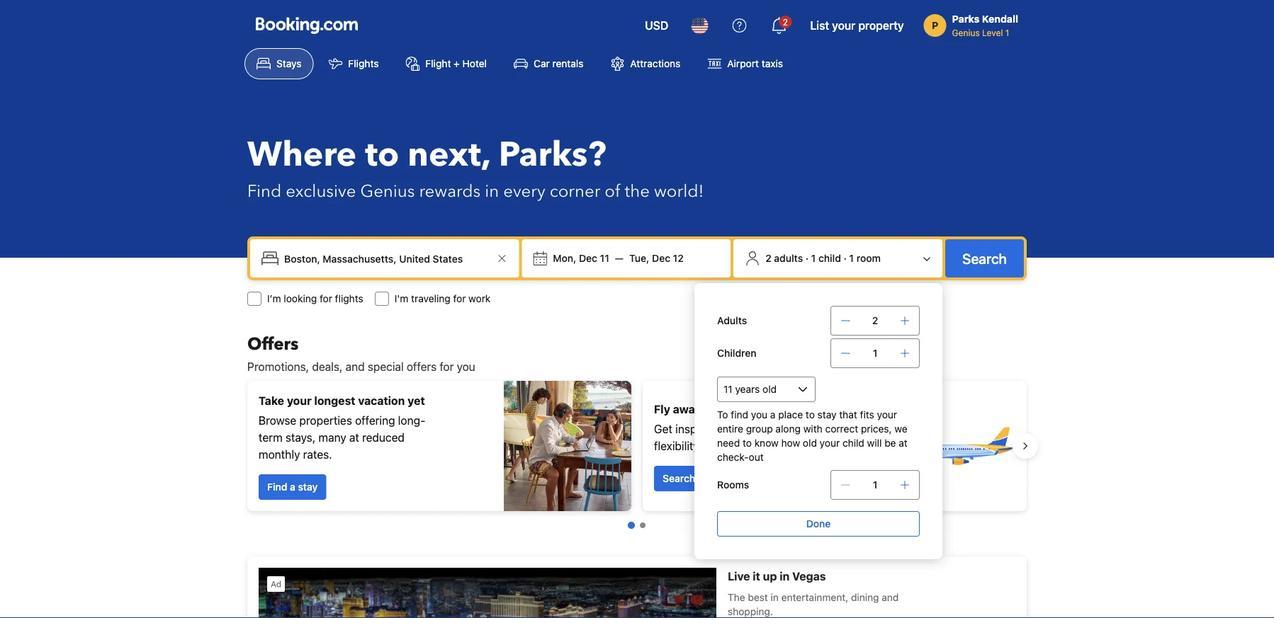 Task type: vqa. For each thing, say whether or not it's contained in the screenshot.
topmost ALSO
no



Task type: describe. For each thing, give the bounding box(es) containing it.
flights
[[348, 58, 379, 69]]

and inside offers promotions, deals, and special offers for you
[[346, 360, 365, 374]]

at inside the take your longest vacation yet browse properties offering long- term stays, many at reduced monthly rates.
[[349, 431, 359, 445]]

list
[[810, 19, 829, 32]]

your right list
[[832, 19, 856, 32]]

exclusive
[[286, 180, 356, 203]]

2 inside "dropdown button"
[[783, 17, 788, 27]]

search button
[[945, 240, 1024, 278]]

along
[[776, 423, 801, 435]]

we
[[895, 423, 908, 435]]

a inside the to find you a place to stay that fits your entire group along with correct prices, we need to know how old your child will be at check-out
[[770, 409, 776, 421]]

flight + hotel
[[425, 58, 487, 69]]

car rentals link
[[502, 48, 596, 79]]

next,
[[408, 132, 490, 178]]

child inside 'button'
[[818, 253, 841, 264]]

car
[[534, 58, 550, 69]]

genius inside parks kendall genius level 1
[[952, 28, 980, 38]]

take your longest vacation yet image
[[504, 381, 631, 512]]

be
[[885, 438, 896, 449]]

list your property
[[810, 19, 904, 32]]

group
[[746, 423, 773, 435]]

dream
[[745, 403, 781, 416]]

—
[[615, 253, 624, 264]]

i'm
[[395, 293, 408, 305]]

offers main content
[[236, 333, 1038, 619]]

your inside the fly away to your dream vacation get inspired – compare and book flights with flexibility
[[718, 403, 743, 416]]

1 right adults
[[811, 253, 816, 264]]

search for flights link
[[654, 466, 752, 492]]

usd button
[[636, 9, 677, 43]]

tue,
[[629, 253, 649, 264]]

browse
[[259, 414, 296, 428]]

airport taxis link
[[695, 48, 795, 79]]

usd
[[645, 19, 668, 32]]

mon,
[[553, 253, 576, 264]]

you inside the to find you a place to stay that fits your entire group along with correct prices, we need to know how old your child will be at check-out
[[751, 409, 768, 421]]

of
[[605, 180, 620, 203]]

find inside the where to next, parks? find exclusive genius rewards in every corner of the world!
[[247, 180, 282, 203]]

1 left the room
[[849, 253, 854, 264]]

room
[[857, 253, 881, 264]]

2 vertical spatial flights
[[714, 473, 743, 485]]

take
[[259, 394, 284, 408]]

properties
[[299, 414, 352, 428]]

you inside offers promotions, deals, and special offers for you
[[457, 360, 475, 374]]

out
[[749, 452, 764, 463]]

search for flights
[[663, 473, 743, 485]]

offers promotions, deals, and special offers for you
[[247, 333, 475, 374]]

2 vertical spatial 2
[[872, 315, 878, 327]]

looking
[[284, 293, 317, 305]]

offers
[[407, 360, 437, 374]]

2 adults · 1 child · 1 room
[[765, 253, 881, 264]]

where
[[247, 132, 357, 178]]

to inside the fly away to your dream vacation get inspired – compare and book flights with flexibility
[[704, 403, 715, 416]]

corner
[[550, 180, 600, 203]]

a inside offers main content
[[290, 482, 295, 493]]

child inside the to find you a place to stay that fits your entire group along with correct prices, we need to know how old your child will be at check-out
[[843, 438, 864, 449]]

i'm traveling for work
[[395, 293, 491, 305]]

i'm looking for flights
[[267, 293, 363, 305]]

parks
[[952, 13, 980, 25]]

stays
[[276, 58, 301, 69]]

stay inside offers main content
[[298, 482, 318, 493]]

that
[[839, 409, 857, 421]]

away
[[673, 403, 701, 416]]

car rentals
[[534, 58, 584, 69]]

1 · from the left
[[806, 253, 809, 264]]

rewards
[[419, 180, 481, 203]]

tue, dec 12 button
[[624, 246, 689, 271]]

yet
[[408, 394, 425, 408]]

entire
[[717, 423, 743, 435]]

to up book
[[806, 409, 815, 421]]

in
[[485, 180, 499, 203]]

attractions
[[630, 58, 681, 69]]

old
[[803, 438, 817, 449]]

done
[[806, 518, 831, 530]]

get
[[654, 423, 672, 436]]

to down compare
[[743, 438, 752, 449]]

–
[[719, 423, 726, 436]]

find a stay link
[[259, 475, 326, 500]]

booking.com image
[[256, 17, 358, 34]]

+
[[454, 58, 460, 69]]

parks?
[[499, 132, 606, 178]]

fly away to your dream vacation get inspired – compare and book flights with flexibility
[[654, 403, 884, 453]]

your inside the take your longest vacation yet browse properties offering long- term stays, many at reduced monthly rates.
[[287, 394, 312, 408]]

1 dec from the left
[[579, 253, 597, 264]]

monthly
[[259, 448, 300, 462]]

many
[[319, 431, 346, 445]]

know
[[755, 438, 779, 449]]

fly
[[654, 403, 670, 416]]

for left the work
[[453, 293, 466, 305]]

airport
[[727, 58, 759, 69]]

2 · from the left
[[844, 253, 847, 264]]

flights inside the fly away to your dream vacation get inspired – compare and book flights with flexibility
[[828, 423, 859, 436]]

special
[[368, 360, 404, 374]]

for right looking
[[320, 293, 332, 305]]

adults
[[717, 315, 747, 327]]



Task type: locate. For each thing, give the bounding box(es) containing it.
genius left rewards
[[360, 180, 415, 203]]

for left "rooms"
[[698, 473, 711, 485]]

0 horizontal spatial at
[[349, 431, 359, 445]]

with for along
[[803, 423, 823, 435]]

prices,
[[861, 423, 892, 435]]

your up prices,
[[877, 409, 897, 421]]

flights right looking
[[335, 293, 363, 305]]

and right 'deals,'
[[346, 360, 365, 374]]

for right offers
[[440, 360, 454, 374]]

2 left adults
[[765, 253, 772, 264]]

mon, dec 11 button
[[547, 246, 615, 271]]

1 right level
[[1005, 28, 1009, 38]]

stays link
[[244, 48, 314, 79]]

0 horizontal spatial ·
[[806, 253, 809, 264]]

fits
[[860, 409, 874, 421]]

1 vertical spatial find
[[267, 482, 287, 493]]

search for search for flights
[[663, 473, 695, 485]]

2 dec from the left
[[652, 253, 670, 264]]

to
[[365, 132, 399, 178], [704, 403, 715, 416], [806, 409, 815, 421], [743, 438, 752, 449]]

with
[[862, 423, 884, 436], [803, 423, 823, 435]]

0 vertical spatial find
[[247, 180, 282, 203]]

your down correct
[[820, 438, 840, 449]]

0 vertical spatial 2
[[783, 17, 788, 27]]

at right the many at the left of page
[[349, 431, 359, 445]]

progress bar
[[628, 522, 646, 529]]

find
[[247, 180, 282, 203], [267, 482, 287, 493]]

1 horizontal spatial vacation
[[783, 403, 830, 416]]

1 vertical spatial flights
[[828, 423, 859, 436]]

rates.
[[303, 448, 332, 462]]

and up how
[[777, 423, 796, 436]]

2 horizontal spatial 2
[[872, 315, 878, 327]]

offering
[[355, 414, 395, 428]]

0 vertical spatial and
[[346, 360, 365, 374]]

level
[[982, 28, 1003, 38]]

p
[[932, 19, 938, 31]]

find
[[731, 409, 748, 421]]

compare
[[729, 423, 774, 436]]

1 vertical spatial genius
[[360, 180, 415, 203]]

with inside the fly away to your dream vacation get inspired – compare and book flights with flexibility
[[862, 423, 884, 436]]

promotions,
[[247, 360, 309, 374]]

0 vertical spatial flights
[[335, 293, 363, 305]]

longest
[[314, 394, 355, 408]]

1 vertical spatial search
[[663, 473, 695, 485]]

genius inside the where to next, parks? find exclusive genius rewards in every corner of the world!
[[360, 180, 415, 203]]

genius down "parks"
[[952, 28, 980, 38]]

1 horizontal spatial 2
[[783, 17, 788, 27]]

1 horizontal spatial flights
[[714, 473, 743, 485]]

1 horizontal spatial child
[[843, 438, 864, 449]]

to find you a place to stay that fits your entire group along with correct prices, we need to know how old your child will be at check-out
[[717, 409, 908, 463]]

0 vertical spatial child
[[818, 253, 841, 264]]

1 vertical spatial and
[[777, 423, 796, 436]]

you up group
[[751, 409, 768, 421]]

1 up fits at the bottom right of the page
[[873, 348, 878, 359]]

where to next, parks? find exclusive genius rewards in every corner of the world!
[[247, 132, 704, 203]]

with for flights
[[862, 423, 884, 436]]

1 horizontal spatial you
[[751, 409, 768, 421]]

1 horizontal spatial with
[[862, 423, 884, 436]]

flights down check-
[[714, 473, 743, 485]]

progress bar inside offers main content
[[628, 522, 646, 529]]

vacation inside the fly away to your dream vacation get inspired – compare and book flights with flexibility
[[783, 403, 830, 416]]

place
[[778, 409, 803, 421]]

child down correct
[[843, 438, 864, 449]]

2 down the room
[[872, 315, 878, 327]]

2 adults · 1 child · 1 room button
[[739, 245, 937, 272]]

offers
[[247, 333, 299, 356]]

search
[[962, 250, 1007, 267], [663, 473, 695, 485]]

0 horizontal spatial dec
[[579, 253, 597, 264]]

flights link
[[316, 48, 391, 79]]

and inside the fly away to your dream vacation get inspired – compare and book flights with flexibility
[[777, 423, 796, 436]]

1 horizontal spatial ·
[[844, 253, 847, 264]]

need
[[717, 438, 740, 449]]

0 horizontal spatial and
[[346, 360, 365, 374]]

hotel
[[462, 58, 487, 69]]

fly away to your dream vacation image
[[916, 397, 1015, 496]]

1 horizontal spatial at
[[899, 438, 908, 449]]

1 vertical spatial stay
[[298, 482, 318, 493]]

0 horizontal spatial you
[[457, 360, 475, 374]]

· right adults
[[806, 253, 809, 264]]

for inside offers promotions, deals, and special offers for you
[[440, 360, 454, 374]]

0 vertical spatial stay
[[818, 409, 837, 421]]

for
[[320, 293, 332, 305], [453, 293, 466, 305], [440, 360, 454, 374], [698, 473, 711, 485]]

a down monthly
[[290, 482, 295, 493]]

work
[[469, 293, 491, 305]]

flights down that
[[828, 423, 859, 436]]

reduced
[[362, 431, 405, 445]]

1 inside parks kendall genius level 1
[[1005, 28, 1009, 38]]

mon, dec 11 — tue, dec 12
[[553, 253, 684, 264]]

rentals
[[552, 58, 584, 69]]

traveling
[[411, 293, 450, 305]]

flight
[[425, 58, 451, 69]]

how
[[781, 438, 800, 449]]

2 button
[[762, 9, 796, 43]]

list your property link
[[802, 9, 912, 43]]

world!
[[654, 180, 704, 203]]

the
[[625, 180, 650, 203]]

· left the room
[[844, 253, 847, 264]]

property
[[858, 19, 904, 32]]

rooms
[[717, 479, 749, 491]]

every
[[503, 180, 545, 203]]

with inside the to find you a place to stay that fits your entire group along with correct prices, we need to know how old your child will be at check-out
[[803, 423, 823, 435]]

i'm
[[267, 293, 281, 305]]

search inside offers main content
[[663, 473, 695, 485]]

will
[[867, 438, 882, 449]]

at right be at the right bottom of page
[[899, 438, 908, 449]]

your up entire
[[718, 403, 743, 416]]

stays,
[[286, 431, 316, 445]]

0 horizontal spatial genius
[[360, 180, 415, 203]]

book
[[799, 423, 825, 436]]

2 inside 'button'
[[765, 253, 772, 264]]

1 horizontal spatial stay
[[818, 409, 837, 421]]

kendall
[[982, 13, 1018, 25]]

with up old
[[803, 423, 823, 435]]

region
[[236, 376, 1038, 517]]

flexibility
[[654, 440, 699, 453]]

for inside region
[[698, 473, 711, 485]]

2 left list
[[783, 17, 788, 27]]

child
[[818, 253, 841, 264], [843, 438, 864, 449]]

airport taxis
[[727, 58, 783, 69]]

stay inside the to find you a place to stay that fits your entire group along with correct prices, we need to know how old your child will be at check-out
[[818, 409, 837, 421]]

1 down will
[[873, 479, 878, 491]]

search inside button
[[962, 250, 1007, 267]]

Where are you going? field
[[278, 246, 493, 271]]

vacation up book
[[783, 403, 830, 416]]

1 vertical spatial child
[[843, 438, 864, 449]]

1 vertical spatial you
[[751, 409, 768, 421]]

and
[[346, 360, 365, 374], [777, 423, 796, 436]]

dec left 12
[[652, 253, 670, 264]]

a left place
[[770, 409, 776, 421]]

at inside the to find you a place to stay that fits your entire group along with correct prices, we need to know how old your child will be at check-out
[[899, 438, 908, 449]]

0 vertical spatial you
[[457, 360, 475, 374]]

dec left 11
[[579, 253, 597, 264]]

0 horizontal spatial 2
[[765, 253, 772, 264]]

1 vertical spatial a
[[290, 482, 295, 493]]

0 horizontal spatial vacation
[[358, 394, 405, 408]]

advertisement region
[[247, 557, 1027, 619]]

12
[[673, 253, 684, 264]]

0 horizontal spatial a
[[290, 482, 295, 493]]

0 horizontal spatial with
[[803, 423, 823, 435]]

take your longest vacation yet browse properties offering long- term stays, many at reduced monthly rates.
[[259, 394, 425, 462]]

to left to
[[704, 403, 715, 416]]

check-
[[717, 452, 749, 463]]

a
[[770, 409, 776, 421], [290, 482, 295, 493]]

attractions link
[[598, 48, 693, 79]]

find down where
[[247, 180, 282, 203]]

1 horizontal spatial a
[[770, 409, 776, 421]]

0 horizontal spatial child
[[818, 253, 841, 264]]

stay
[[818, 409, 837, 421], [298, 482, 318, 493]]

with up will
[[862, 423, 884, 436]]

0 horizontal spatial stay
[[298, 482, 318, 493]]

1 horizontal spatial genius
[[952, 28, 980, 38]]

deals,
[[312, 360, 343, 374]]

find down monthly
[[267, 482, 287, 493]]

taxis
[[762, 58, 783, 69]]

11
[[600, 253, 609, 264]]

2 horizontal spatial flights
[[828, 423, 859, 436]]

find inside offers main content
[[267, 482, 287, 493]]

term
[[259, 431, 283, 445]]

0 vertical spatial a
[[770, 409, 776, 421]]

region containing take your longest vacation yet
[[236, 376, 1038, 517]]

parks kendall genius level 1
[[952, 13, 1018, 38]]

your right "take"
[[287, 394, 312, 408]]

stay up correct
[[818, 409, 837, 421]]

adults
[[774, 253, 803, 264]]

long-
[[398, 414, 425, 428]]

at
[[349, 431, 359, 445], [899, 438, 908, 449]]

genius
[[952, 28, 980, 38], [360, 180, 415, 203]]

you right offers
[[457, 360, 475, 374]]

child left the room
[[818, 253, 841, 264]]

vacation up "offering"
[[358, 394, 405, 408]]

your account menu parks kendall genius level 1 element
[[924, 6, 1024, 39]]

·
[[806, 253, 809, 264], [844, 253, 847, 264]]

1 horizontal spatial search
[[962, 250, 1007, 267]]

find a stay
[[267, 482, 318, 493]]

0 vertical spatial genius
[[952, 28, 980, 38]]

0 horizontal spatial flights
[[335, 293, 363, 305]]

search for search
[[962, 250, 1007, 267]]

1 horizontal spatial and
[[777, 423, 796, 436]]

0 vertical spatial search
[[962, 250, 1007, 267]]

to left next,
[[365, 132, 399, 178]]

2
[[783, 17, 788, 27], [765, 253, 772, 264], [872, 315, 878, 327]]

1 vertical spatial 2
[[765, 253, 772, 264]]

1 horizontal spatial dec
[[652, 253, 670, 264]]

to
[[717, 409, 728, 421]]

vacation inside the take your longest vacation yet browse properties offering long- term stays, many at reduced monthly rates.
[[358, 394, 405, 408]]

to inside the where to next, parks? find exclusive genius rewards in every corner of the world!
[[365, 132, 399, 178]]

0 horizontal spatial search
[[663, 473, 695, 485]]

stay down rates.
[[298, 482, 318, 493]]



